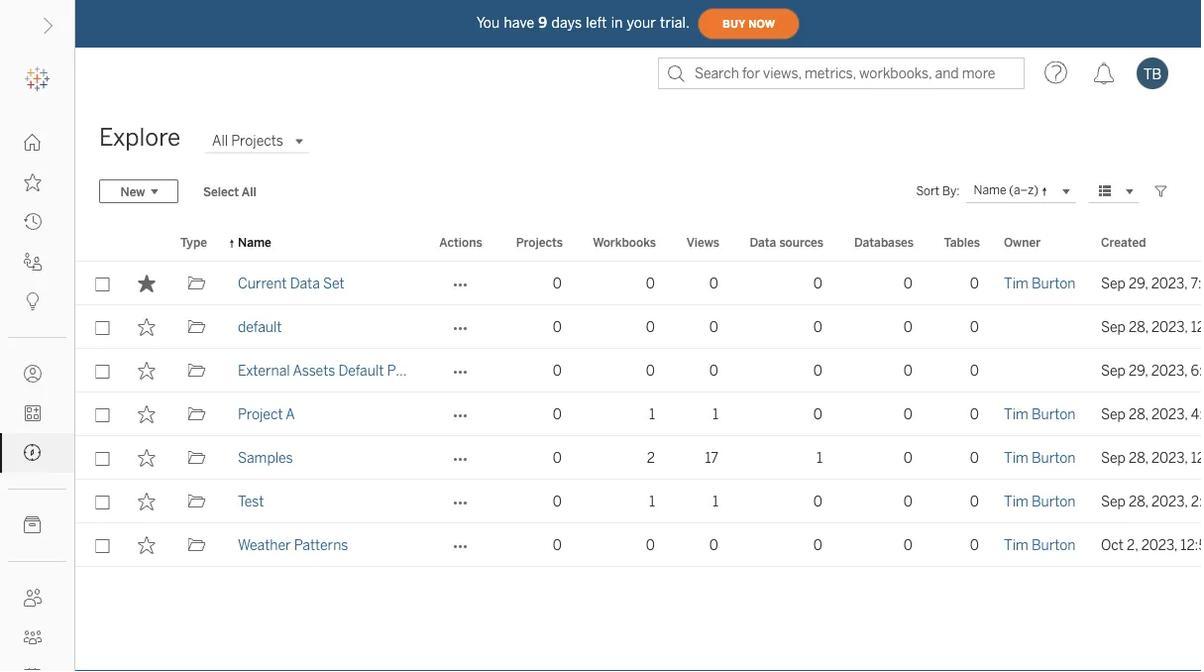 Task type: vqa. For each thing, say whether or not it's contained in the screenshot.
Project A link
yes



Task type: describe. For each thing, give the bounding box(es) containing it.
6:
[[1191, 362, 1202, 379]]

sep 29, 2023, 6:
[[1102, 362, 1202, 379]]

row containing default
[[75, 305, 1202, 349]]

workbooks
[[593, 235, 657, 249]]

28, for project a
[[1130, 406, 1149, 422]]

tim for sep 29, 2023, 7:
[[1005, 275, 1029, 292]]

all inside select all button
[[242, 184, 257, 199]]

2023, for test
[[1152, 493, 1189, 510]]

sep for current data set
[[1102, 275, 1126, 292]]

28, for test
[[1130, 493, 1149, 510]]

tim for sep 28, 2023, 2:
[[1005, 493, 1029, 510]]

data sources
[[750, 235, 824, 249]]

by:
[[943, 184, 961, 198]]

sep for default
[[1102, 319, 1126, 335]]

projects inside dropdown button
[[231, 133, 283, 149]]

projects inside grid
[[516, 235, 563, 249]]

burton for oct 2, 2023, 12:5
[[1032, 537, 1076, 553]]

collections image
[[24, 405, 42, 422]]

project image for project a
[[188, 406, 206, 423]]

main navigation. press the up and down arrow keys to access links. element
[[0, 123, 74, 671]]

groups image
[[24, 629, 42, 647]]

17
[[706, 450, 719, 466]]

2:
[[1192, 493, 1202, 510]]

recents image
[[24, 213, 42, 231]]

tim burton link for sep 28, 2023, 2:
[[1005, 480, 1076, 524]]

favorites image
[[24, 174, 42, 191]]

row containing samples
[[75, 436, 1202, 480]]

tim burton for sep 28, 2023, 2:
[[1005, 493, 1076, 510]]

tables
[[945, 235, 981, 249]]

0 horizontal spatial project
[[238, 406, 283, 422]]

28, for samples
[[1130, 450, 1149, 466]]

0 vertical spatial data
[[750, 235, 777, 249]]

samples
[[238, 450, 293, 466]]

users image
[[24, 589, 42, 607]]

2,
[[1128, 537, 1139, 553]]

navigation panel element
[[0, 60, 74, 671]]

current data set link
[[238, 262, 345, 305]]

tim burton link for sep 28, 2023, 12
[[1005, 436, 1076, 480]]

sep 28, 2023, 12 for 0
[[1102, 319, 1202, 335]]

row group containing current data set
[[75, 262, 1202, 567]]

project a
[[238, 406, 295, 422]]

external
[[238, 362, 290, 379]]

0 vertical spatial project
[[387, 362, 432, 379]]

row containing external assets default project
[[75, 349, 1202, 393]]

burton for sep 28, 2023, 12
[[1032, 450, 1076, 466]]

project image for current data set
[[188, 275, 206, 293]]

sep 28, 2023, 2:
[[1102, 493, 1202, 510]]

buy now
[[723, 18, 776, 30]]

burton for sep 28, 2023, 4:
[[1032, 406, 1076, 422]]

default
[[238, 319, 282, 335]]

personal space image
[[24, 365, 42, 383]]

cell for sep 28, 2023, 12
[[993, 305, 1090, 349]]

in
[[612, 15, 623, 31]]

select all button
[[190, 179, 269, 203]]

sort
[[917, 184, 940, 198]]

2023, for default
[[1152, 319, 1189, 335]]

select
[[203, 184, 239, 199]]

recommendations image
[[24, 293, 42, 310]]

assets
[[293, 362, 336, 379]]

tim burton for sep 28, 2023, 4:
[[1005, 406, 1076, 422]]

name
[[238, 235, 272, 249]]

all inside dropdown button
[[212, 133, 228, 149]]

tim burton for sep 28, 2023, 12
[[1005, 450, 1076, 466]]

7:
[[1191, 275, 1202, 292]]



Task type: locate. For each thing, give the bounding box(es) containing it.
projects
[[231, 133, 283, 149], [516, 235, 563, 249]]

6 row from the top
[[75, 480, 1202, 524]]

test link
[[238, 480, 264, 524]]

5 sep from the top
[[1102, 450, 1126, 466]]

3 project image from the top
[[188, 493, 206, 511]]

2 12 from the top
[[1192, 450, 1202, 466]]

6 sep from the top
[[1102, 493, 1126, 510]]

default link
[[238, 305, 282, 349]]

1 tim burton from the top
[[1005, 275, 1076, 292]]

1 horizontal spatial project
[[387, 362, 432, 379]]

3 burton from the top
[[1032, 450, 1076, 466]]

2 tim burton link from the top
[[1005, 393, 1076, 436]]

1 vertical spatial project
[[238, 406, 283, 422]]

1 vertical spatial 29,
[[1130, 362, 1149, 379]]

project
[[387, 362, 432, 379], [238, 406, 283, 422]]

sep for samples
[[1102, 450, 1126, 466]]

project image for default
[[188, 318, 206, 336]]

row containing project a
[[75, 393, 1202, 436]]

0 horizontal spatial all
[[212, 133, 228, 149]]

tim burton link for sep 28, 2023, 4:
[[1005, 393, 1076, 436]]

burton for sep 28, 2023, 2:
[[1032, 493, 1076, 510]]

2 burton from the top
[[1032, 406, 1076, 422]]

2023, right 2,
[[1142, 537, 1178, 553]]

1 vertical spatial data
[[290, 275, 320, 292]]

schedules image
[[24, 668, 42, 671]]

project image for samples
[[188, 449, 206, 467]]

home image
[[24, 134, 42, 152]]

1 vertical spatial projects
[[516, 235, 563, 249]]

1 burton from the top
[[1032, 275, 1076, 292]]

row containing weather patterns
[[75, 524, 1202, 567]]

2023, left 2:
[[1152, 493, 1189, 510]]

1 vertical spatial sep 28, 2023, 12
[[1102, 450, 1202, 466]]

4 project image from the top
[[188, 537, 206, 554]]

project a link
[[238, 393, 295, 436]]

project image for test
[[188, 493, 206, 511]]

sep
[[1102, 275, 1126, 292], [1102, 319, 1126, 335], [1102, 362, 1126, 379], [1102, 406, 1126, 422], [1102, 450, 1126, 466], [1102, 493, 1126, 510]]

sep up sep 29, 2023, 6:
[[1102, 319, 1126, 335]]

2023, for samples
[[1152, 450, 1189, 466]]

29, for sep 29, 2023, 6:
[[1130, 362, 1149, 379]]

buy
[[723, 18, 746, 30]]

weather patterns
[[238, 537, 348, 553]]

sep down sep 28, 2023, 4:
[[1102, 450, 1126, 466]]

0
[[553, 275, 562, 292], [646, 275, 656, 292], [710, 275, 719, 292], [814, 275, 823, 292], [904, 275, 913, 292], [971, 275, 980, 292], [553, 319, 562, 335], [646, 319, 656, 335], [710, 319, 719, 335], [814, 319, 823, 335], [904, 319, 913, 335], [971, 319, 980, 335], [553, 362, 562, 379], [646, 362, 656, 379], [710, 362, 719, 379], [814, 362, 823, 379], [904, 362, 913, 379], [971, 362, 980, 379], [553, 406, 562, 422], [814, 406, 823, 422], [904, 406, 913, 422], [971, 406, 980, 422], [553, 450, 562, 466], [904, 450, 913, 466], [971, 450, 980, 466], [553, 493, 562, 510], [814, 493, 823, 510], [904, 493, 913, 510], [971, 493, 980, 510], [553, 537, 562, 553], [646, 537, 656, 553], [710, 537, 719, 553], [814, 537, 823, 553], [904, 537, 913, 553], [971, 537, 980, 553]]

7 row from the top
[[75, 524, 1202, 567]]

data left sources at the right top of the page
[[750, 235, 777, 249]]

4 tim from the top
[[1005, 493, 1029, 510]]

project image left the external
[[188, 362, 206, 380]]

explore image
[[24, 444, 42, 462]]

a
[[286, 406, 295, 422]]

select all
[[203, 184, 257, 199]]

5 tim burton link from the top
[[1005, 524, 1076, 567]]

project left "a" on the bottom of the page
[[238, 406, 283, 422]]

project image
[[188, 318, 206, 336], [188, 449, 206, 467], [188, 493, 206, 511]]

29, for sep 29, 2023, 7:
[[1130, 275, 1149, 292]]

2023, for project a
[[1152, 406, 1189, 422]]

burton for sep 29, 2023, 7:
[[1032, 275, 1076, 292]]

owner
[[1005, 235, 1041, 249]]

row containing current data set
[[75, 262, 1202, 305]]

row containing test
[[75, 480, 1202, 524]]

row
[[75, 262, 1202, 305], [75, 305, 1202, 349], [75, 349, 1202, 393], [75, 393, 1202, 436], [75, 436, 1202, 480], [75, 480, 1202, 524], [75, 524, 1202, 567]]

2 28, from the top
[[1130, 406, 1149, 422]]

28, down sep 29, 2023, 6:
[[1130, 406, 1149, 422]]

sep 28, 2023, 4:
[[1102, 406, 1202, 422]]

sources
[[780, 235, 824, 249]]

1 vertical spatial all
[[242, 184, 257, 199]]

1 horizontal spatial data
[[750, 235, 777, 249]]

28, up sep 29, 2023, 6:
[[1130, 319, 1149, 335]]

grid containing current data set
[[75, 224, 1202, 671]]

you
[[477, 15, 500, 31]]

days
[[552, 15, 582, 31]]

tim burton link
[[1005, 262, 1076, 305], [1005, 393, 1076, 436], [1005, 436, 1076, 480], [1005, 480, 1076, 524], [1005, 524, 1076, 567]]

2023, for weather patterns
[[1142, 537, 1178, 553]]

3 28, from the top
[[1130, 450, 1149, 466]]

3 tim burton from the top
[[1005, 450, 1076, 466]]

2 project image from the top
[[188, 362, 206, 380]]

projects up select all button
[[231, 133, 283, 149]]

patterns
[[294, 537, 348, 553]]

data inside row
[[290, 275, 320, 292]]

tim for sep 28, 2023, 12
[[1005, 450, 1029, 466]]

0 vertical spatial 29,
[[1130, 275, 1149, 292]]

29, up sep 28, 2023, 4:
[[1130, 362, 1149, 379]]

views
[[687, 235, 720, 249]]

1 tim burton link from the top
[[1005, 262, 1076, 305]]

0 horizontal spatial projects
[[231, 133, 283, 149]]

actions
[[440, 235, 483, 249]]

2023, up sep 29, 2023, 6:
[[1152, 319, 1189, 335]]

tim burton link for sep 29, 2023, 7:
[[1005, 262, 1076, 305]]

29, down created
[[1130, 275, 1149, 292]]

external assets default project link
[[238, 349, 432, 393]]

have
[[504, 15, 535, 31]]

all right select
[[242, 184, 257, 199]]

28, for default
[[1130, 319, 1149, 335]]

4 28, from the top
[[1130, 493, 1149, 510]]

2023, left 7:
[[1152, 275, 1188, 292]]

tim burton
[[1005, 275, 1076, 292], [1005, 406, 1076, 422], [1005, 450, 1076, 466], [1005, 493, 1076, 510], [1005, 537, 1076, 553]]

sort by:
[[917, 184, 961, 198]]

oct
[[1102, 537, 1124, 553]]

all projects button
[[204, 129, 309, 153]]

external assets default project
[[238, 362, 432, 379]]

1 horizontal spatial projects
[[516, 235, 563, 249]]

1 row from the top
[[75, 262, 1202, 305]]

2 vertical spatial project image
[[188, 493, 206, 511]]

29,
[[1130, 275, 1149, 292], [1130, 362, 1149, 379]]

sep 28, 2023, 12 for 1
[[1102, 450, 1202, 466]]

test
[[238, 493, 264, 510]]

samples link
[[238, 436, 293, 480]]

current
[[238, 275, 287, 292]]

5 tim burton from the top
[[1005, 537, 1076, 553]]

12 up 2:
[[1192, 450, 1202, 466]]

buy now button
[[698, 8, 800, 40]]

2023, left 6:
[[1152, 362, 1188, 379]]

tim burton for sep 29, 2023, 7:
[[1005, 275, 1076, 292]]

tim for oct 2, 2023, 12:5
[[1005, 537, 1029, 553]]

2023, up sep 28, 2023, 2:
[[1152, 450, 1189, 466]]

current data set
[[238, 275, 345, 292]]

weather
[[238, 537, 291, 553]]

12 up 6:
[[1192, 319, 1202, 335]]

9
[[539, 15, 548, 31]]

0 vertical spatial project image
[[188, 318, 206, 336]]

databases
[[855, 235, 914, 249]]

burton
[[1032, 275, 1076, 292], [1032, 406, 1076, 422], [1032, 450, 1076, 466], [1032, 493, 1076, 510], [1032, 537, 1076, 553]]

2 29, from the top
[[1130, 362, 1149, 379]]

sep for test
[[1102, 493, 1126, 510]]

project right default
[[387, 362, 432, 379]]

cell for sep 29, 2023, 6:
[[993, 349, 1090, 393]]

new button
[[99, 179, 179, 203]]

now
[[749, 18, 776, 30]]

2023, for external assets default project
[[1152, 362, 1188, 379]]

project image left test link
[[188, 493, 206, 511]]

all up select
[[212, 133, 228, 149]]

set
[[323, 275, 345, 292]]

1 sep from the top
[[1102, 275, 1126, 292]]

explore
[[99, 123, 181, 152]]

2
[[647, 450, 656, 466]]

projects right the actions
[[516, 235, 563, 249]]

tim burton link for oct 2, 2023, 12:5
[[1005, 524, 1076, 567]]

2023, left 4:
[[1152, 406, 1189, 422]]

4 row from the top
[[75, 393, 1202, 436]]

all
[[212, 133, 228, 149], [242, 184, 257, 199]]

1 vertical spatial 12
[[1192, 450, 1202, 466]]

4 tim burton from the top
[[1005, 493, 1076, 510]]

2 row from the top
[[75, 305, 1202, 349]]

2 tim from the top
[[1005, 406, 1029, 422]]

cell
[[993, 305, 1090, 349], [993, 349, 1090, 393]]

2 cell from the top
[[993, 349, 1090, 393]]

1 sep 28, 2023, 12 from the top
[[1102, 319, 1202, 335]]

type
[[180, 235, 207, 249]]

2 sep 28, 2023, 12 from the top
[[1102, 450, 1202, 466]]

5 tim from the top
[[1005, 537, 1029, 553]]

tim for sep 28, 2023, 4:
[[1005, 406, 1029, 422]]

sep 29, 2023, 7:
[[1102, 275, 1202, 292]]

4 burton from the top
[[1032, 493, 1076, 510]]

1 12 from the top
[[1192, 319, 1202, 335]]

project image left samples link
[[188, 449, 206, 467]]

row group
[[75, 262, 1202, 567]]

data
[[750, 235, 777, 249], [290, 275, 320, 292]]

2 project image from the top
[[188, 449, 206, 467]]

sep up sep 28, 2023, 4:
[[1102, 362, 1126, 379]]

0 vertical spatial 12
[[1192, 319, 1202, 335]]

created
[[1102, 235, 1147, 249]]

4 sep from the top
[[1102, 406, 1126, 422]]

tim
[[1005, 275, 1029, 292], [1005, 406, 1029, 422], [1005, 450, 1029, 466], [1005, 493, 1029, 510], [1005, 537, 1029, 553]]

sep for external assets default project
[[1102, 362, 1126, 379]]

new
[[120, 184, 145, 199]]

4 tim burton link from the top
[[1005, 480, 1076, 524]]

2023, for current data set
[[1152, 275, 1188, 292]]

project image
[[188, 275, 206, 293], [188, 362, 206, 380], [188, 406, 206, 423], [188, 537, 206, 554]]

12 for 0
[[1192, 319, 1202, 335]]

sep for project a
[[1102, 406, 1126, 422]]

external assets image
[[24, 517, 42, 535]]

tim burton for oct 2, 2023, 12:5
[[1005, 537, 1076, 553]]

5 row from the top
[[75, 436, 1202, 480]]

left
[[586, 15, 608, 31]]

3 sep from the top
[[1102, 362, 1126, 379]]

2023,
[[1152, 275, 1188, 292], [1152, 319, 1189, 335], [1152, 362, 1188, 379], [1152, 406, 1189, 422], [1152, 450, 1189, 466], [1152, 493, 1189, 510], [1142, 537, 1178, 553]]

project image left default link
[[188, 318, 206, 336]]

project image left project a link
[[188, 406, 206, 423]]

0 horizontal spatial data
[[290, 275, 320, 292]]

sep 28, 2023, 12 up sep 29, 2023, 6:
[[1102, 319, 1202, 335]]

3 tim from the top
[[1005, 450, 1029, 466]]

12:5
[[1181, 537, 1202, 553]]

28,
[[1130, 319, 1149, 335], [1130, 406, 1149, 422], [1130, 450, 1149, 466], [1130, 493, 1149, 510]]

grid
[[75, 224, 1202, 671]]

weather patterns link
[[238, 524, 348, 567]]

oct 2, 2023, 12:5
[[1102, 537, 1202, 553]]

12
[[1192, 319, 1202, 335], [1192, 450, 1202, 466]]

3 tim burton link from the top
[[1005, 436, 1076, 480]]

sep down created
[[1102, 275, 1126, 292]]

project image left weather
[[188, 537, 206, 554]]

you have 9 days left in your trial.
[[477, 15, 690, 31]]

data left set
[[290, 275, 320, 292]]

1 tim from the top
[[1005, 275, 1029, 292]]

sep down sep 29, 2023, 6:
[[1102, 406, 1126, 422]]

shared with me image
[[24, 253, 42, 271]]

1 vertical spatial project image
[[188, 449, 206, 467]]

your
[[627, 15, 657, 31]]

3 project image from the top
[[188, 406, 206, 423]]

1 cell from the top
[[993, 305, 1090, 349]]

default
[[339, 362, 384, 379]]

1 project image from the top
[[188, 318, 206, 336]]

project image for external assets default project
[[188, 362, 206, 380]]

2 sep from the top
[[1102, 319, 1126, 335]]

1 project image from the top
[[188, 275, 206, 293]]

28, up 2,
[[1130, 493, 1149, 510]]

project image down type
[[188, 275, 206, 293]]

0 vertical spatial all
[[212, 133, 228, 149]]

5 burton from the top
[[1032, 537, 1076, 553]]

0 vertical spatial sep 28, 2023, 12
[[1102, 319, 1202, 335]]

project image for weather patterns
[[188, 537, 206, 554]]

0 vertical spatial projects
[[231, 133, 283, 149]]

12 for 1
[[1192, 450, 1202, 466]]

sep 28, 2023, 12 up sep 28, 2023, 2:
[[1102, 450, 1202, 466]]

sep 28, 2023, 12
[[1102, 319, 1202, 335], [1102, 450, 1202, 466]]

1
[[650, 406, 656, 422], [713, 406, 719, 422], [817, 450, 823, 466], [650, 493, 656, 510], [713, 493, 719, 510]]

all projects
[[212, 133, 283, 149]]

2 tim burton from the top
[[1005, 406, 1076, 422]]

1 28, from the top
[[1130, 319, 1149, 335]]

3 row from the top
[[75, 349, 1202, 393]]

4:
[[1192, 406, 1202, 422]]

28, down sep 28, 2023, 4:
[[1130, 450, 1149, 466]]

trial.
[[661, 15, 690, 31]]

sep up oct
[[1102, 493, 1126, 510]]

1 29, from the top
[[1130, 275, 1149, 292]]

1 horizontal spatial all
[[242, 184, 257, 199]]



